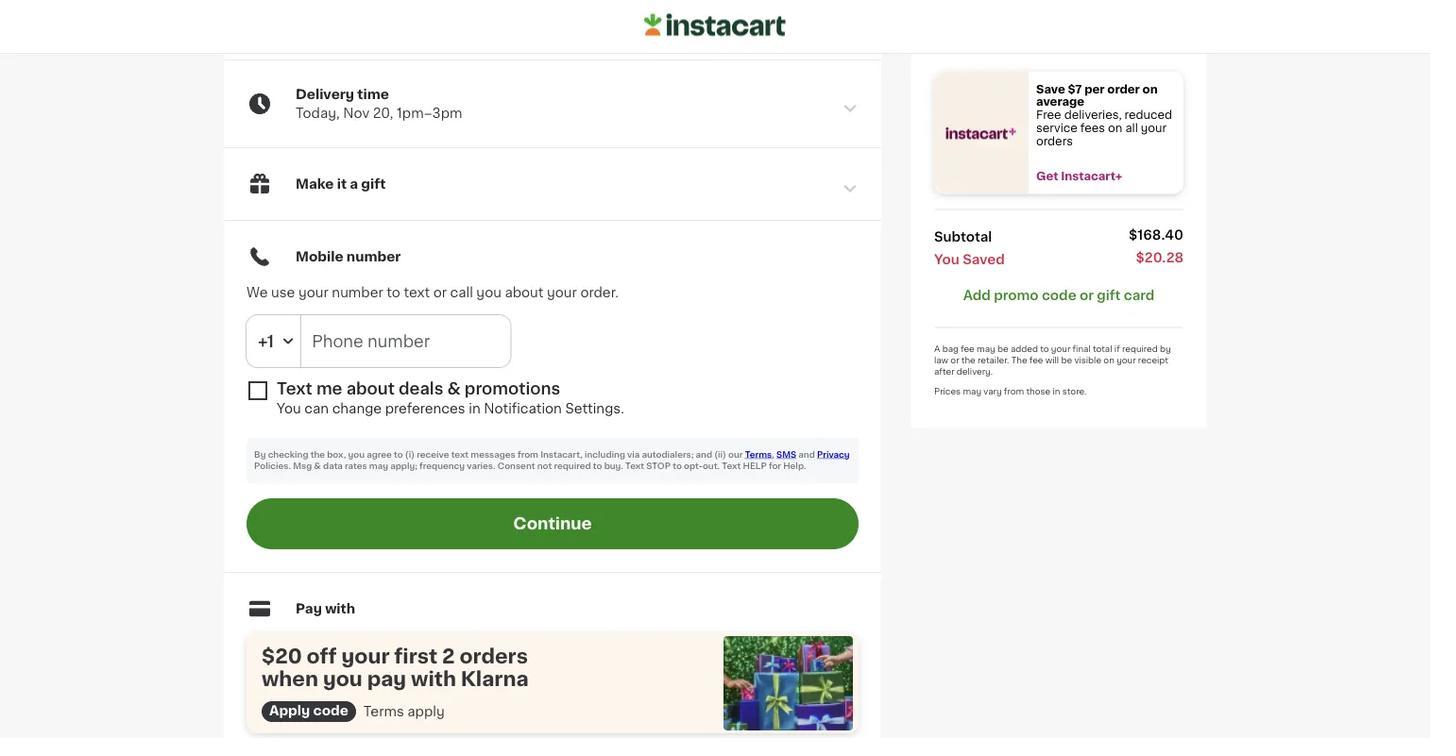 Task type: vqa. For each thing, say whether or not it's contained in the screenshot.
Phone number phone field
yes



Task type: locate. For each thing, give the bounding box(es) containing it.
service
[[1037, 123, 1078, 133]]

& right msg
[[314, 463, 321, 471]]

(ii)
[[715, 451, 727, 460]]

0 horizontal spatial terms
[[364, 706, 404, 719]]

1 vertical spatial text
[[451, 451, 469, 460]]

with down 2
[[411, 670, 456, 689]]

0 vertical spatial terms
[[745, 451, 772, 460]]

can
[[305, 403, 329, 416]]

if
[[1115, 345, 1120, 353]]

gift inside button
[[1097, 289, 1121, 302]]

box,
[[327, 451, 346, 460]]

1 horizontal spatial the
[[962, 356, 976, 365]]

1 horizontal spatial gift
[[1097, 289, 1121, 302]]

all
[[1126, 123, 1138, 133]]

1 vertical spatial terms
[[364, 706, 404, 719]]

from up consent
[[518, 451, 539, 460]]

to down including
[[593, 463, 602, 471]]

receive
[[417, 451, 449, 460]]

with
[[325, 603, 355, 616], [411, 670, 456, 689]]

1 horizontal spatial you
[[935, 253, 960, 266]]

text inside text me about deals & promotions you can change preferences in notification settings.
[[277, 381, 313, 397]]

preferences
[[385, 403, 466, 416]]

via
[[628, 451, 640, 460]]

0 vertical spatial orders
[[1037, 136, 1073, 146]]

orders inside the save $7 per order on average free deliveries, reduced service fees on all your orders
[[1037, 136, 1073, 146]]

0 vertical spatial required
[[1123, 345, 1158, 353]]

terms down pay
[[364, 706, 404, 719]]

0 horizontal spatial you
[[277, 403, 301, 416]]

instacart+
[[1061, 171, 1123, 182]]

1 vertical spatial fee
[[1030, 356, 1044, 365]]

the up delivery. on the right of the page
[[962, 356, 976, 365]]

saved
[[963, 253, 1005, 266]]

terms apply
[[364, 706, 445, 719]]

you inside text me about deals & promotions you can change preferences in notification settings.
[[277, 403, 301, 416]]

0 vertical spatial the
[[962, 356, 976, 365]]

1 vertical spatial required
[[554, 463, 591, 471]]

be
[[998, 345, 1009, 353], [1062, 356, 1073, 365]]

0 horizontal spatial orders
[[460, 647, 528, 667]]

the left box,
[[311, 451, 325, 460]]

0 horizontal spatial in
[[469, 403, 481, 416]]

about
[[505, 286, 544, 300], [346, 381, 395, 397]]

0 vertical spatial about
[[505, 286, 544, 300]]

you inside by checking the box, you agree to (i) receive text messages from instacart, including via autodialers; and (ii) our terms , sms and privacy policies. msg & data rates may apply; frequency varies. consent not required to buy. text stop to opt-out. text help for help.
[[348, 451, 365, 460]]

sms
[[777, 451, 797, 460]]

required
[[1123, 345, 1158, 353], [554, 463, 591, 471]]

1 vertical spatial may
[[963, 387, 982, 396]]

you left can
[[277, 403, 301, 416]]

delivery.
[[957, 368, 993, 376]]

0 horizontal spatial fee
[[961, 345, 975, 353]]

you saved
[[935, 253, 1005, 266]]

your down the reduced
[[1141, 123, 1167, 133]]

text down our
[[722, 463, 741, 471]]

may up retailer.
[[977, 345, 996, 353]]

1 horizontal spatial and
[[799, 451, 815, 460]]

out.
[[703, 463, 720, 471]]

1 horizontal spatial about
[[505, 286, 544, 300]]

code right apply
[[313, 705, 349, 718]]

for
[[769, 463, 781, 471]]

1 horizontal spatial text
[[451, 451, 469, 460]]

0 horizontal spatial the
[[311, 451, 325, 460]]

to
[[387, 286, 401, 300], [1041, 345, 1049, 353], [394, 451, 403, 460], [593, 463, 602, 471], [673, 463, 682, 471]]

0 horizontal spatial about
[[346, 381, 395, 397]]

law
[[935, 356, 949, 365]]

use
[[271, 286, 295, 300]]

0 horizontal spatial and
[[696, 451, 713, 460]]

0 horizontal spatial required
[[554, 463, 591, 471]]

& inside text me about deals & promotions you can change preferences in notification settings.
[[447, 381, 461, 397]]

1 horizontal spatial terms
[[745, 451, 772, 460]]

by
[[1160, 345, 1171, 353]]

1 horizontal spatial fee
[[1030, 356, 1044, 365]]

your up pay
[[342, 647, 390, 667]]

may down agree
[[369, 463, 388, 471]]

after
[[935, 368, 955, 376]]

0 vertical spatial from
[[1004, 387, 1024, 396]]

number down mobile number
[[332, 286, 383, 300]]

in left store.
[[1053, 387, 1061, 396]]

on down total
[[1104, 356, 1115, 365]]

0 vertical spatial you
[[477, 286, 502, 300]]

or left call
[[433, 286, 447, 300]]

me
[[316, 381, 343, 397]]

1 vertical spatial from
[[518, 451, 539, 460]]

,
[[772, 451, 775, 460]]

$7
[[1068, 83, 1082, 94]]

1 vertical spatial number
[[332, 286, 383, 300]]

on up the reduced
[[1143, 83, 1158, 94]]

may inside the a bag fee may be added to your final total if required by law or the retailer. the fee will be visible on your receipt after delivery.
[[977, 345, 996, 353]]

gift right a
[[361, 178, 386, 191]]

0 horizontal spatial gift
[[361, 178, 386, 191]]

1 horizontal spatial orders
[[1037, 136, 1073, 146]]

text up frequency
[[451, 451, 469, 460]]

0 horizontal spatial code
[[313, 705, 349, 718]]

add promo code or gift card button
[[964, 286, 1155, 305]]

0 horizontal spatial &
[[314, 463, 321, 471]]

1 horizontal spatial &
[[447, 381, 461, 397]]

about right call
[[505, 286, 544, 300]]

0 horizontal spatial text
[[404, 286, 430, 300]]

gift
[[361, 178, 386, 191], [1097, 289, 1121, 302]]

0 horizontal spatial text
[[277, 381, 313, 397]]

may
[[977, 345, 996, 353], [963, 387, 982, 396], [369, 463, 388, 471]]

2 vertical spatial you
[[323, 670, 363, 689]]

you right call
[[477, 286, 502, 300]]

be up retailer.
[[998, 345, 1009, 353]]

2 vertical spatial may
[[369, 463, 388, 471]]

the inside by checking the box, you agree to (i) receive text messages from instacart, including via autodialers; and (ii) our terms , sms and privacy policies. msg & data rates may apply; frequency varies. consent not required to buy. text stop to opt-out. text help for help.
[[311, 451, 325, 460]]

nov
[[343, 107, 370, 120]]

required down instacart, in the bottom left of the page
[[554, 463, 591, 471]]

policies.
[[254, 463, 291, 471]]

0 vertical spatial you
[[935, 253, 960, 266]]

notification
[[484, 403, 562, 416]]

you down off
[[323, 670, 363, 689]]

get instacart+
[[1037, 171, 1123, 182]]

fee right bag
[[961, 345, 975, 353]]

pay with
[[296, 603, 355, 616]]

from right "vary"
[[1004, 387, 1024, 396]]

1 horizontal spatial code
[[1042, 289, 1077, 302]]

text up can
[[277, 381, 313, 397]]

with right pay
[[325, 603, 355, 616]]

or inside add promo code or gift card button
[[1080, 289, 1094, 302]]

text down the via at the left bottom
[[626, 463, 645, 471]]

to up 'phone number' phone field
[[387, 286, 401, 300]]

1 vertical spatial be
[[1062, 356, 1073, 365]]

you
[[477, 286, 502, 300], [348, 451, 365, 460], [323, 670, 363, 689]]

promotions
[[465, 381, 561, 397]]

text left call
[[404, 286, 430, 300]]

instacart,
[[541, 451, 583, 460]]

it
[[337, 178, 347, 191]]

promo
[[994, 289, 1039, 302]]

the
[[962, 356, 976, 365], [311, 451, 325, 460]]

code
[[1042, 289, 1077, 302], [313, 705, 349, 718]]

1 horizontal spatial be
[[1062, 356, 1073, 365]]

may inside by checking the box, you agree to (i) receive text messages from instacart, including via autodialers; and (ii) our terms , sms and privacy policies. msg & data rates may apply; frequency varies. consent not required to buy. text stop to opt-out. text help for help.
[[369, 463, 388, 471]]

in down promotions
[[469, 403, 481, 416]]

receipt
[[1139, 356, 1169, 365]]

add promo code or gift card
[[964, 289, 1155, 302]]

you up rates
[[348, 451, 365, 460]]

may down delivery. on the right of the page
[[963, 387, 982, 396]]

0 vertical spatial may
[[977, 345, 996, 353]]

1 vertical spatial orders
[[460, 647, 528, 667]]

you down subtotal
[[935, 253, 960, 266]]

prices may vary from those in store.
[[935, 387, 1087, 396]]

on left all
[[1109, 123, 1123, 133]]

deliveries,
[[1065, 110, 1122, 120]]

in inside text me about deals & promotions you can change preferences in notification settings.
[[469, 403, 481, 416]]

2 vertical spatial on
[[1104, 356, 1115, 365]]

make
[[296, 178, 334, 191]]

1 horizontal spatial or
[[951, 356, 960, 365]]

or left the 'card'
[[1080, 289, 1094, 302]]

checking
[[268, 451, 308, 460]]

1 vertical spatial the
[[311, 451, 325, 460]]

terms up help
[[745, 451, 772, 460]]

order
[[1108, 83, 1140, 94]]

home image
[[644, 11, 786, 39]]

data
[[323, 463, 343, 471]]

you inside $20 off your first 2 orders when you pay with klarna
[[323, 670, 363, 689]]

0 vertical spatial be
[[998, 345, 1009, 353]]

gift left the 'card'
[[1097, 289, 1121, 302]]

final
[[1073, 345, 1091, 353]]

1 vertical spatial &
[[314, 463, 321, 471]]

1 vertical spatial gift
[[1097, 289, 1121, 302]]

about up change
[[346, 381, 395, 397]]

1 horizontal spatial with
[[411, 670, 456, 689]]

settings.
[[565, 403, 624, 416]]

code right promo
[[1042, 289, 1077, 302]]

store.
[[1063, 387, 1087, 396]]

2 horizontal spatial text
[[722, 463, 741, 471]]

orders down service
[[1037, 136, 1073, 146]]

or down bag
[[951, 356, 960, 365]]

$168.40
[[1129, 228, 1184, 241]]

be right will
[[1062, 356, 1073, 365]]

orders up klarna at the bottom of the page
[[460, 647, 528, 667]]

average
[[1037, 97, 1085, 107]]

1 vertical spatial with
[[411, 670, 456, 689]]

deals
[[399, 381, 444, 397]]

& right deals
[[447, 381, 461, 397]]

1 vertical spatial you
[[348, 451, 365, 460]]

1 vertical spatial about
[[346, 381, 395, 397]]

$20.28
[[1136, 251, 1184, 264]]

or inside the a bag fee may be added to your final total if required by law or the retailer. the fee will be visible on your receipt after delivery.
[[951, 356, 960, 365]]

fee left will
[[1030, 356, 1044, 365]]

agree
[[367, 451, 392, 460]]

from
[[1004, 387, 1024, 396], [518, 451, 539, 460]]

delivery time today, nov 20, 1pm–3pm
[[296, 88, 463, 120]]

apply code
[[269, 705, 349, 718]]

1 horizontal spatial text
[[626, 463, 645, 471]]

a
[[935, 345, 941, 353]]

to up will
[[1041, 345, 1049, 353]]

0 horizontal spatial from
[[518, 451, 539, 460]]

2 horizontal spatial or
[[1080, 289, 1094, 302]]

required up receipt
[[1123, 345, 1158, 353]]

in
[[1053, 387, 1061, 396], [469, 403, 481, 416]]

0 vertical spatial text
[[404, 286, 430, 300]]

and
[[696, 451, 713, 460], [799, 451, 815, 460]]

number right mobile
[[347, 250, 401, 264]]

on inside the a bag fee may be added to your final total if required by law or the retailer. the fee will be visible on your receipt after delivery.
[[1104, 356, 1115, 365]]

the
[[1012, 356, 1028, 365]]

fee
[[961, 345, 975, 353], [1030, 356, 1044, 365]]

terms inside by checking the box, you agree to (i) receive text messages from instacart, including via autodialers; and (ii) our terms , sms and privacy policies. msg & data rates may apply; frequency varies. consent not required to buy. text stop to opt-out. text help for help.
[[745, 451, 772, 460]]

or
[[433, 286, 447, 300], [1080, 289, 1094, 302], [951, 356, 960, 365]]

1 vertical spatial you
[[277, 403, 301, 416]]

1 vertical spatial in
[[469, 403, 481, 416]]

0 vertical spatial &
[[447, 381, 461, 397]]

continue button
[[247, 499, 859, 550]]

and up out. at the bottom of page
[[696, 451, 713, 460]]

0 vertical spatial in
[[1053, 387, 1061, 396]]

your left order.
[[547, 286, 577, 300]]

text me about deals & promotions you can change preferences in notification settings.
[[277, 381, 624, 416]]

0 vertical spatial fee
[[961, 345, 975, 353]]

0 horizontal spatial with
[[325, 603, 355, 616]]

0 vertical spatial on
[[1143, 83, 1158, 94]]

Select a country button
[[247, 316, 301, 368]]

and up help.
[[799, 451, 815, 460]]

including
[[585, 451, 626, 460]]

our
[[729, 451, 743, 460]]

0 vertical spatial code
[[1042, 289, 1077, 302]]

we
[[247, 286, 268, 300]]

1 horizontal spatial required
[[1123, 345, 1158, 353]]



Task type: describe. For each thing, give the bounding box(es) containing it.
buy.
[[604, 463, 624, 471]]

autodialers;
[[642, 451, 694, 460]]

today,
[[296, 107, 340, 120]]

to left (i)
[[394, 451, 403, 460]]

order.
[[581, 286, 619, 300]]

1 horizontal spatial in
[[1053, 387, 1061, 396]]

retailer.
[[978, 356, 1010, 365]]

0 horizontal spatial be
[[998, 345, 1009, 353]]

consent
[[498, 463, 535, 471]]

save
[[1037, 83, 1066, 94]]

when
[[262, 670, 318, 689]]

klarna
[[461, 670, 529, 689]]

bag
[[943, 345, 959, 353]]

+1
[[258, 334, 274, 350]]

2
[[442, 647, 455, 667]]

0 horizontal spatial or
[[433, 286, 447, 300]]

added
[[1011, 345, 1038, 353]]

required inside by checking the box, you agree to (i) receive text messages from instacart, including via autodialers; and (ii) our terms , sms and privacy policies. msg & data rates may apply; frequency varies. consent not required to buy. text stop to opt-out. text help for help.
[[554, 463, 591, 471]]

subtotal
[[935, 230, 992, 243]]

to down autodialers;
[[673, 463, 682, 471]]

varies.
[[467, 463, 496, 471]]

20,
[[373, 107, 394, 120]]

1 and from the left
[[696, 451, 713, 460]]

first
[[394, 647, 438, 667]]

your down the if
[[1117, 356, 1136, 365]]

make it a gift image
[[842, 180, 859, 197]]

0 vertical spatial number
[[347, 250, 401, 264]]

by
[[254, 451, 266, 460]]

mobile
[[296, 250, 344, 264]]

your right use
[[299, 286, 329, 300]]

2 and from the left
[[799, 451, 815, 460]]

privacy
[[817, 451, 850, 460]]

visible
[[1075, 356, 1102, 365]]

& inside by checking the box, you agree to (i) receive text messages from instacart, including via autodialers; and (ii) our terms , sms and privacy policies. msg & data rates may apply; frequency varies. consent not required to buy. text stop to opt-out. text help for help.
[[314, 463, 321, 471]]

call
[[450, 286, 473, 300]]

to inside the a bag fee may be added to your final total if required by law or the retailer. the fee will be visible on your receipt after delivery.
[[1041, 345, 1049, 353]]

frequency
[[420, 463, 465, 471]]

msg
[[293, 463, 312, 471]]

required inside the a bag fee may be added to your final total if required by law or the retailer. the fee will be visible on your receipt after delivery.
[[1123, 345, 1158, 353]]

1 horizontal spatial from
[[1004, 387, 1024, 396]]

your inside $20 off your first 2 orders when you pay with klarna
[[342, 647, 390, 667]]

messages
[[471, 451, 516, 460]]

continue
[[513, 516, 592, 532]]

per
[[1085, 83, 1105, 94]]

save $7 per order on average free deliveries, reduced service fees on all your orders
[[1037, 83, 1176, 146]]

$20 off your first 2 orders when you pay with klarna
[[262, 647, 529, 689]]

get
[[1037, 171, 1059, 182]]

vary
[[984, 387, 1002, 396]]

rates
[[345, 463, 367, 471]]

(i)
[[405, 451, 415, 460]]

your up will
[[1052, 345, 1071, 353]]

apply;
[[390, 463, 418, 471]]

apply
[[408, 706, 445, 719]]

prices
[[935, 387, 961, 396]]

your inside the save $7 per order on average free deliveries, reduced service fees on all your orders
[[1141, 123, 1167, 133]]

we use your number to text or call you about your order.
[[247, 286, 619, 300]]

orders inside $20 off your first 2 orders when you pay with klarna
[[460, 647, 528, 667]]

with inside $20 off your first 2 orders when you pay with klarna
[[411, 670, 456, 689]]

by checking the box, you agree to (i) receive text messages from instacart, including via autodialers; and (ii) our terms , sms and privacy policies. msg & data rates may apply; frequency varies. consent not required to buy. text stop to opt-out. text help for help.
[[254, 451, 850, 471]]

code inside button
[[1042, 289, 1077, 302]]

free
[[1037, 110, 1062, 120]]

reduced
[[1125, 110, 1173, 120]]

$20
[[262, 647, 302, 667]]

off
[[307, 647, 337, 667]]

delivery time image
[[842, 100, 859, 117]]

1 vertical spatial on
[[1109, 123, 1123, 133]]

will
[[1046, 356, 1059, 365]]

a bag fee may be added to your final total if required by law or the retailer. the fee will be visible on your receipt after delivery.
[[935, 345, 1171, 376]]

Phone number telephone field
[[301, 316, 511, 368]]

time
[[358, 88, 389, 101]]

fees
[[1081, 123, 1106, 133]]

the inside the a bag fee may be added to your final total if required by law or the retailer. the fee will be visible on your receipt after delivery.
[[962, 356, 976, 365]]

a
[[350, 178, 358, 191]]

privacy link
[[817, 451, 850, 460]]

from inside by checking the box, you agree to (i) receive text messages from instacart, including via autodialers; and (ii) our terms , sms and privacy policies. msg & data rates may apply; frequency varies. consent not required to buy. text stop to opt-out. text help for help.
[[518, 451, 539, 460]]

about inside text me about deals & promotions you can change preferences in notification settings.
[[346, 381, 395, 397]]

0 vertical spatial gift
[[361, 178, 386, 191]]

apply
[[269, 705, 310, 718]]

not
[[537, 463, 552, 471]]

total
[[1093, 345, 1113, 353]]

1pm–3pm
[[397, 107, 463, 120]]

help
[[743, 463, 767, 471]]

0 vertical spatial with
[[325, 603, 355, 616]]

card
[[1124, 289, 1155, 302]]

make it a gift
[[296, 178, 386, 191]]

sms link
[[777, 451, 797, 460]]

text inside by checking the box, you agree to (i) receive text messages from instacart, including via autodialers; and (ii) our terms , sms and privacy policies. msg & data rates may apply; frequency varies. consent not required to buy. text stop to opt-out. text help for help.
[[451, 451, 469, 460]]

pay
[[367, 670, 407, 689]]

terms link
[[745, 451, 772, 460]]

1 vertical spatial code
[[313, 705, 349, 718]]



